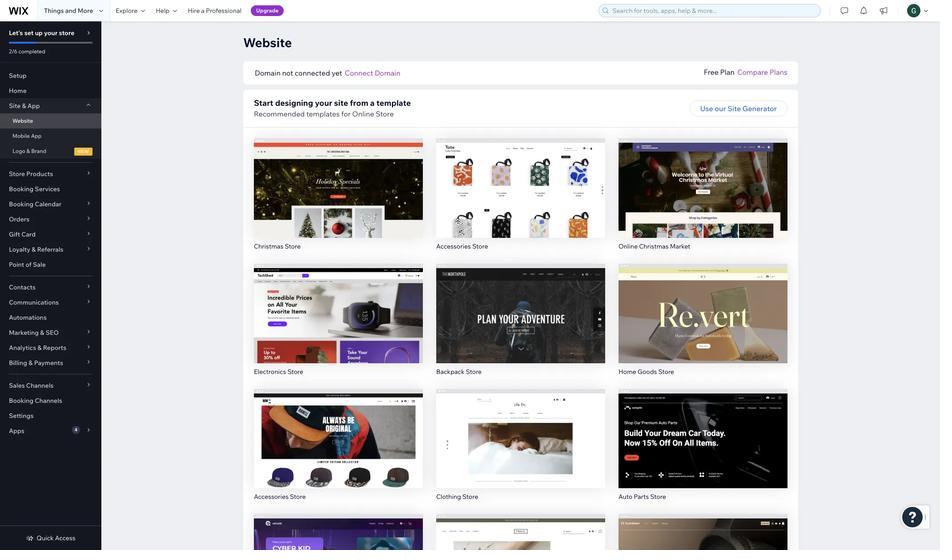 Task type: describe. For each thing, give the bounding box(es) containing it.
loyalty
[[9, 246, 30, 254]]

recommended
[[254, 109, 305, 118]]

store products
[[9, 170, 53, 178]]

not
[[282, 68, 293, 77]]

yet
[[332, 68, 342, 77]]

& for billing
[[29, 359, 33, 367]]

things and more
[[44, 7, 93, 15]]

2 christmas from the left
[[639, 242, 669, 250]]

0 horizontal spatial accessories store
[[254, 493, 306, 501]]

clothing store
[[436, 493, 478, 501]]

view button for online christmas market
[[684, 192, 722, 208]]

electronics
[[254, 368, 286, 376]]

point of sale
[[9, 261, 46, 269]]

app inside 'mobile app' link
[[31, 133, 42, 139]]

view button for electronics store
[[320, 317, 357, 333]]

view for backpack store
[[513, 321, 529, 329]]

home for home goods store
[[619, 368, 636, 376]]

gift card
[[9, 230, 36, 238]]

analytics & reports
[[9, 344, 66, 352]]

gift
[[9, 230, 20, 238]]

seo
[[46, 329, 59, 337]]

& for logo
[[26, 148, 30, 154]]

store inside start designing your site from a template recommended templates for online store
[[376, 109, 394, 118]]

compare
[[737, 68, 768, 77]]

orders button
[[0, 212, 101, 227]]

4
[[75, 427, 77, 433]]

automations link
[[0, 310, 101, 325]]

setup
[[9, 72, 27, 80]]

view button for auto parts store
[[684, 442, 722, 458]]

our
[[715, 104, 726, 113]]

start
[[254, 98, 273, 108]]

electronics store
[[254, 368, 303, 376]]

for
[[341, 109, 351, 118]]

marketing & seo button
[[0, 325, 101, 340]]

booking channels link
[[0, 393, 101, 408]]

communications button
[[0, 295, 101, 310]]

new
[[77, 149, 89, 154]]

explore
[[116, 7, 138, 15]]

services
[[35, 185, 60, 193]]

payments
[[34, 359, 63, 367]]

view for online christmas market
[[695, 195, 711, 204]]

edit for view button for christmas store's edit button
[[332, 177, 345, 185]]

products
[[26, 170, 53, 178]]

logo & brand
[[12, 148, 46, 154]]

sales channels button
[[0, 378, 101, 393]]

edit button for accessories store's view button
[[320, 424, 357, 440]]

edit button for view button corresponding to home goods store
[[685, 298, 722, 314]]

upgrade button
[[251, 5, 284, 16]]

let's set up your store
[[9, 29, 74, 37]]

upgrade
[[256, 7, 279, 14]]

edit for view button related to electronics store edit button
[[332, 302, 345, 311]]

use
[[700, 104, 713, 113]]

edit for edit button related to backpack store's view button
[[514, 302, 528, 311]]

booking calendar
[[9, 200, 61, 208]]

home for home
[[9, 87, 27, 95]]

edit for auto parts store's view button edit button
[[696, 427, 710, 436]]

plan
[[720, 68, 735, 77]]

edit button for view button for christmas store
[[320, 173, 357, 189]]

help button
[[150, 0, 182, 21]]

2/6
[[9, 48, 17, 55]]

channels for sales channels
[[26, 382, 54, 390]]

sales channels
[[9, 382, 54, 390]]

1 christmas from the left
[[254, 242, 283, 250]]

1 domain from the left
[[255, 68, 281, 77]]

edit button for view button related to electronics store
[[320, 298, 357, 314]]

edit for view button associated with clothing store edit button
[[514, 427, 528, 436]]

booking channels
[[9, 397, 62, 405]]

compare plans button
[[737, 67, 788, 77]]

booking for booking services
[[9, 185, 33, 193]]

channels for booking channels
[[35, 397, 62, 405]]

booking services link
[[0, 181, 101, 197]]

website link
[[0, 113, 101, 129]]

billing
[[9, 359, 27, 367]]

generator
[[743, 104, 777, 113]]

booking calendar button
[[0, 197, 101, 212]]

edit for view button corresponding to home goods store edit button
[[696, 302, 710, 311]]

store
[[59, 29, 74, 37]]

0 vertical spatial accessories
[[436, 242, 471, 250]]

template
[[377, 98, 411, 108]]

edit button for view button related to online christmas market
[[685, 173, 722, 189]]

0 vertical spatial accessories store
[[436, 242, 488, 250]]

point of sale link
[[0, 257, 101, 272]]

& for marketing
[[40, 329, 44, 337]]

site inside popup button
[[9, 102, 21, 110]]

view for home goods store
[[695, 321, 711, 329]]

view for electronics store
[[330, 321, 347, 329]]

calendar
[[35, 200, 61, 208]]

marketing & seo
[[9, 329, 59, 337]]

view button for clothing store
[[502, 442, 540, 458]]

booking for booking channels
[[9, 397, 33, 405]]

2/6 completed
[[9, 48, 45, 55]]

edit button for view button associated with clothing store
[[502, 424, 540, 440]]

mobile app link
[[0, 129, 101, 144]]

store products button
[[0, 166, 101, 181]]

clothing
[[436, 493, 461, 501]]

& for analytics
[[38, 344, 42, 352]]

analytics & reports button
[[0, 340, 101, 355]]

free
[[704, 68, 719, 77]]



Task type: locate. For each thing, give the bounding box(es) containing it.
1 horizontal spatial a
[[370, 98, 375, 108]]

a right from
[[370, 98, 375, 108]]

channels down sales channels 'popup button'
[[35, 397, 62, 405]]

1 vertical spatial accessories
[[254, 493, 289, 501]]

& right logo at the left
[[26, 148, 30, 154]]

& inside loyalty & referrals 'dropdown button'
[[32, 246, 36, 254]]

connected
[[295, 68, 330, 77]]

loyalty & referrals
[[9, 246, 63, 254]]

& inside marketing & seo popup button
[[40, 329, 44, 337]]

1 horizontal spatial online
[[619, 242, 638, 250]]

billing & payments
[[9, 359, 63, 367]]

domain right connect
[[375, 68, 401, 77]]

apps
[[9, 427, 24, 435]]

automations
[[9, 314, 47, 322]]

view button for accessories store
[[320, 442, 357, 458]]

edit button for backpack store's view button
[[502, 298, 540, 314]]

use our site generator
[[700, 104, 777, 113]]

1 horizontal spatial website
[[243, 35, 292, 50]]

home goods store
[[619, 368, 674, 376]]

your right 'up'
[[44, 29, 58, 37]]

app inside site & app popup button
[[27, 102, 40, 110]]

channels up booking channels
[[26, 382, 54, 390]]

& for loyalty
[[32, 246, 36, 254]]

analytics
[[9, 344, 36, 352]]

1 vertical spatial booking
[[9, 200, 33, 208]]

1 vertical spatial your
[[315, 98, 332, 108]]

1 horizontal spatial your
[[315, 98, 332, 108]]

help
[[156, 7, 170, 15]]

edit button for auto parts store's view button
[[685, 424, 722, 440]]

domain not connected yet connect domain
[[255, 68, 401, 77]]

store inside popup button
[[9, 170, 25, 178]]

plans
[[770, 68, 788, 77]]

view
[[330, 195, 347, 204], [695, 195, 711, 204], [330, 321, 347, 329], [513, 321, 529, 329], [695, 321, 711, 329], [330, 446, 347, 455], [513, 446, 529, 455], [695, 446, 711, 455]]

& left reports
[[38, 344, 42, 352]]

hire a professional
[[188, 7, 241, 15]]

1 horizontal spatial christmas
[[639, 242, 669, 250]]

booking down store products
[[9, 185, 33, 193]]

setup link
[[0, 68, 101, 83]]

0 vertical spatial home
[[9, 87, 27, 95]]

0 horizontal spatial christmas
[[254, 242, 283, 250]]

a inside start designing your site from a template recommended templates for online store
[[370, 98, 375, 108]]

3 booking from the top
[[9, 397, 33, 405]]

0 vertical spatial online
[[352, 109, 374, 118]]

referrals
[[37, 246, 63, 254]]

start designing your site from a template recommended templates for online store
[[254, 98, 411, 118]]

billing & payments button
[[0, 355, 101, 371]]

let's
[[9, 29, 23, 37]]

0 vertical spatial booking
[[9, 185, 33, 193]]

0 horizontal spatial online
[[352, 109, 374, 118]]

connect domain button
[[345, 68, 401, 78]]

booking services
[[9, 185, 60, 193]]

from
[[350, 98, 368, 108]]

edit for accessories store's view button's edit button
[[332, 427, 345, 436]]

website inside website link
[[12, 117, 33, 124]]

hire
[[188, 7, 200, 15]]

site inside button
[[728, 104, 741, 113]]

and
[[65, 7, 76, 15]]

contacts button
[[0, 280, 101, 295]]

site
[[9, 102, 21, 110], [728, 104, 741, 113]]

accessories
[[436, 242, 471, 250], [254, 493, 289, 501]]

quick access button
[[26, 534, 75, 542]]

templates
[[306, 109, 340, 118]]

christmas store
[[254, 242, 301, 250]]

website down site & app
[[12, 117, 33, 124]]

market
[[670, 242, 690, 250]]

sale
[[33, 261, 46, 269]]

0 horizontal spatial home
[[9, 87, 27, 95]]

1 vertical spatial website
[[12, 117, 33, 124]]

1 horizontal spatial accessories
[[436, 242, 471, 250]]

booking
[[9, 185, 33, 193], [9, 200, 33, 208], [9, 397, 33, 405]]

edit for edit button associated with view button related to online christmas market
[[696, 177, 710, 185]]

site down setup
[[9, 102, 21, 110]]

backpack
[[436, 368, 465, 376]]

0 horizontal spatial accessories
[[254, 493, 289, 501]]

view button for backpack store
[[502, 317, 540, 333]]

connect
[[345, 68, 373, 77]]

hire a professional link
[[182, 0, 247, 21]]

settings link
[[0, 408, 101, 423]]

home link
[[0, 83, 101, 98]]

0 horizontal spatial domain
[[255, 68, 281, 77]]

0 vertical spatial app
[[27, 102, 40, 110]]

channels
[[26, 382, 54, 390], [35, 397, 62, 405]]

booking for booking calendar
[[9, 200, 33, 208]]

free plan compare plans
[[704, 68, 788, 77]]

site
[[334, 98, 348, 108]]

view for clothing store
[[513, 446, 529, 455]]

loyalty & referrals button
[[0, 242, 101, 257]]

0 horizontal spatial your
[[44, 29, 58, 37]]

0 vertical spatial website
[[243, 35, 292, 50]]

your inside sidebar 'element'
[[44, 29, 58, 37]]

gift card button
[[0, 227, 101, 242]]

your up templates at the left
[[315, 98, 332, 108]]

a right hire
[[201, 7, 205, 15]]

online inside start designing your site from a template recommended templates for online store
[[352, 109, 374, 118]]

1 horizontal spatial home
[[619, 368, 636, 376]]

sidebar element
[[0, 21, 101, 550]]

channels inside booking channels link
[[35, 397, 62, 405]]

0 horizontal spatial site
[[9, 102, 21, 110]]

website down upgrade button
[[243, 35, 292, 50]]

goods
[[638, 368, 657, 376]]

home down setup
[[9, 87, 27, 95]]

& left seo
[[40, 329, 44, 337]]

home inside sidebar 'element'
[[9, 87, 27, 95]]

&
[[22, 102, 26, 110], [26, 148, 30, 154], [32, 246, 36, 254], [40, 329, 44, 337], [38, 344, 42, 352], [29, 359, 33, 367]]

2 vertical spatial booking
[[9, 397, 33, 405]]

2 booking from the top
[[9, 200, 33, 208]]

booking up orders
[[9, 200, 33, 208]]

view for accessories store
[[330, 446, 347, 455]]

app right mobile in the top of the page
[[31, 133, 42, 139]]

view button for christmas store
[[320, 192, 357, 208]]

1 horizontal spatial accessories store
[[436, 242, 488, 250]]

a
[[201, 7, 205, 15], [370, 98, 375, 108]]

online
[[352, 109, 374, 118], [619, 242, 638, 250]]

orders
[[9, 215, 29, 223]]

& inside analytics & reports dropdown button
[[38, 344, 42, 352]]

mobile
[[12, 133, 30, 139]]

your
[[44, 29, 58, 37], [315, 98, 332, 108]]

1 vertical spatial home
[[619, 368, 636, 376]]

0 vertical spatial a
[[201, 7, 205, 15]]

access
[[55, 534, 75, 542]]

view for auto parts store
[[695, 446, 711, 455]]

your inside start designing your site from a template recommended templates for online store
[[315, 98, 332, 108]]

communications
[[9, 298, 59, 306]]

settings
[[9, 412, 34, 420]]

domain
[[255, 68, 281, 77], [375, 68, 401, 77]]

1 horizontal spatial site
[[728, 104, 741, 113]]

view button for home goods store
[[684, 317, 722, 333]]

use our site generator button
[[690, 101, 788, 117]]

1 horizontal spatial domain
[[375, 68, 401, 77]]

domain left not
[[255, 68, 281, 77]]

online christmas market
[[619, 242, 690, 250]]

completed
[[18, 48, 45, 55]]

Search for tools, apps, help & more... field
[[610, 4, 818, 17]]

brand
[[31, 148, 46, 154]]

backpack store
[[436, 368, 482, 376]]

2 domain from the left
[[375, 68, 401, 77]]

mobile app
[[12, 133, 42, 139]]

up
[[35, 29, 43, 37]]

reports
[[43, 344, 66, 352]]

1 booking from the top
[[9, 185, 33, 193]]

more
[[78, 7, 93, 15]]

0 vertical spatial your
[[44, 29, 58, 37]]

point
[[9, 261, 24, 269]]

edit button
[[320, 173, 357, 189], [502, 173, 540, 189], [685, 173, 722, 189], [320, 298, 357, 314], [502, 298, 540, 314], [685, 298, 722, 314], [320, 424, 357, 440], [502, 424, 540, 440], [685, 424, 722, 440]]

1 vertical spatial online
[[619, 242, 638, 250]]

channels inside sales channels 'popup button'
[[26, 382, 54, 390]]

& for site
[[22, 102, 26, 110]]

quick
[[37, 534, 54, 542]]

card
[[21, 230, 36, 238]]

1 vertical spatial channels
[[35, 397, 62, 405]]

app up website link in the left top of the page
[[27, 102, 40, 110]]

auto parts store
[[619, 493, 666, 501]]

booking up settings
[[9, 397, 33, 405]]

& inside the billing & payments dropdown button
[[29, 359, 33, 367]]

site right our
[[728, 104, 741, 113]]

& up mobile in the top of the page
[[22, 102, 26, 110]]

set
[[24, 29, 34, 37]]

store
[[376, 109, 394, 118], [9, 170, 25, 178], [285, 242, 301, 250], [472, 242, 488, 250], [288, 368, 303, 376], [466, 368, 482, 376], [658, 368, 674, 376], [290, 493, 306, 501], [463, 493, 478, 501], [650, 493, 666, 501]]

view for christmas store
[[330, 195, 347, 204]]

1 vertical spatial a
[[370, 98, 375, 108]]

home left "goods"
[[619, 368, 636, 376]]

0 vertical spatial channels
[[26, 382, 54, 390]]

& right 'loyalty'
[[32, 246, 36, 254]]

0 horizontal spatial a
[[201, 7, 205, 15]]

& right billing
[[29, 359, 33, 367]]

0 horizontal spatial website
[[12, 117, 33, 124]]

logo
[[12, 148, 25, 154]]

quick access
[[37, 534, 75, 542]]

parts
[[634, 493, 649, 501]]

christmas
[[254, 242, 283, 250], [639, 242, 669, 250]]

site & app
[[9, 102, 40, 110]]

1 vertical spatial accessories store
[[254, 493, 306, 501]]

of
[[26, 261, 32, 269]]

1 vertical spatial app
[[31, 133, 42, 139]]

booking inside popup button
[[9, 200, 33, 208]]

& inside site & app popup button
[[22, 102, 26, 110]]

professional
[[206, 7, 241, 15]]



Task type: vqa. For each thing, say whether or not it's contained in the screenshot.
week
no



